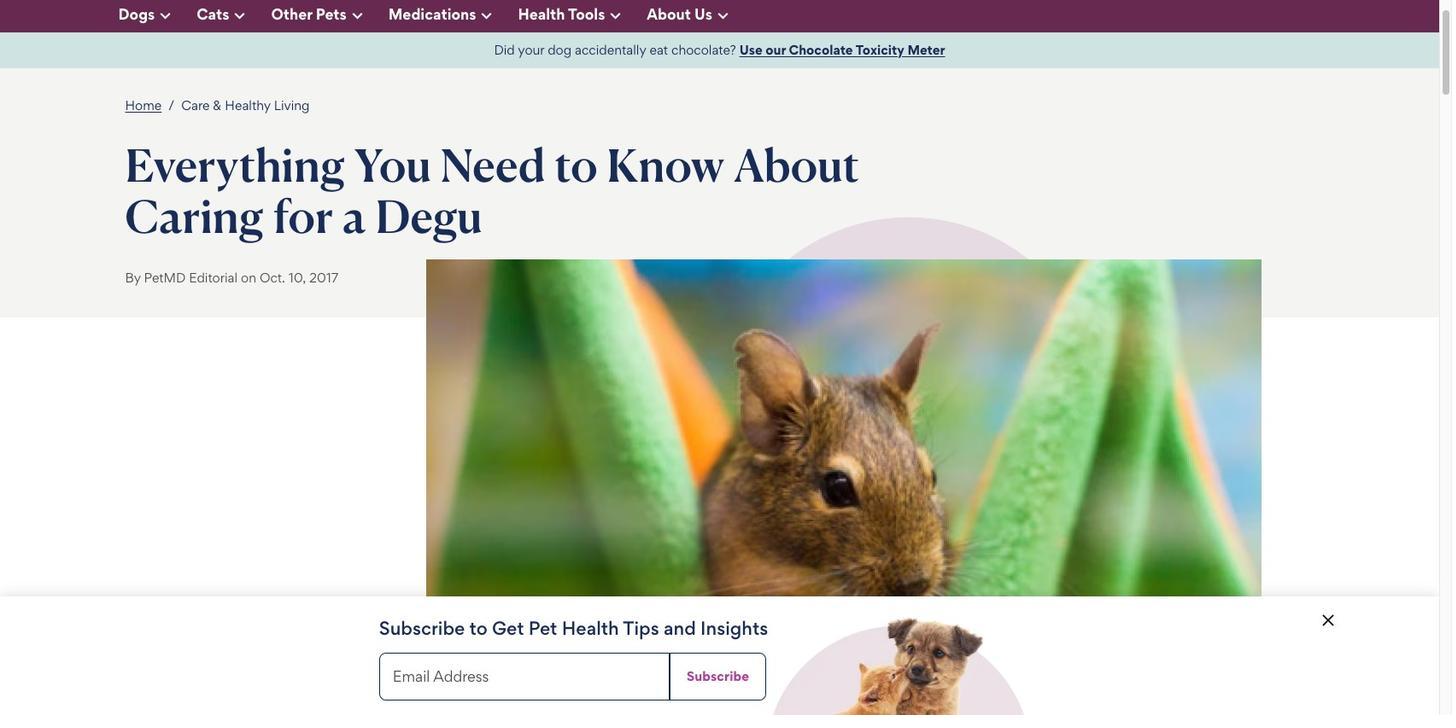 Task type: vqa. For each thing, say whether or not it's contained in the screenshot.
& on the left top of page
yes



Task type: locate. For each thing, give the bounding box(es) containing it.
1 vertical spatial health
[[562, 618, 619, 640]]

0 vertical spatial subscribe
[[379, 618, 465, 640]]

banner
[[0, 0, 1440, 68]]

living
[[274, 97, 310, 114]]

1 vertical spatial subscribe
[[687, 669, 749, 685]]

cats button
[[197, 0, 271, 32]]

about
[[647, 4, 691, 22], [734, 137, 860, 193]]

to left the get
[[470, 618, 488, 640]]

you
[[354, 137, 432, 193]]

0 horizontal spatial subscribe
[[379, 618, 465, 640]]

caring
[[125, 188, 264, 244]]

0 vertical spatial about
[[647, 4, 691, 22]]

know
[[607, 137, 725, 193]]

oct.
[[260, 270, 285, 286]]

us
[[695, 4, 712, 22]]

1 vertical spatial to
[[470, 618, 488, 640]]

2017
[[309, 270, 339, 286]]

to right need
[[555, 137, 598, 193]]

care & healthy living
[[181, 97, 310, 114]]

1 horizontal spatial subscribe
[[687, 669, 749, 685]]

healthy
[[225, 97, 271, 114]]

chocolate?
[[672, 42, 736, 58]]

0 horizontal spatial to
[[470, 618, 488, 640]]

banner containing dogs
[[0, 0, 1440, 68]]

other pets button
[[271, 0, 388, 32]]

meter
[[908, 42, 945, 58]]

None email field
[[379, 654, 670, 701]]

about us button
[[647, 0, 754, 32]]

about inside everything you need to know about caring for a degu
[[734, 137, 860, 193]]

0 horizontal spatial about
[[647, 4, 691, 22]]

care
[[181, 97, 210, 114]]

subscribe for subscribe to get pet health tips and insights
[[379, 618, 465, 640]]

cats
[[197, 4, 229, 22]]

subscribe
[[379, 618, 465, 640], [687, 669, 749, 685]]

1 horizontal spatial about
[[734, 137, 860, 193]]

subscribe to get pet health tips and insights
[[379, 618, 768, 640]]

1 horizontal spatial to
[[555, 137, 598, 193]]

subscribe inside button
[[687, 669, 749, 685]]

everything you need to know about caring for a degu
[[125, 137, 860, 244]]

pets
[[316, 4, 347, 22]]

about inside dropdown button
[[647, 4, 691, 22]]

health up your
[[518, 4, 565, 22]]

your
[[518, 42, 544, 58]]

0 vertical spatial health
[[518, 4, 565, 22]]

medications button
[[388, 0, 518, 32]]

degu
[[376, 188, 483, 244]]

petmd
[[144, 270, 186, 286]]

1 vertical spatial about
[[734, 137, 860, 193]]

did your dog accidentally eat chocolate? use our chocolate toxicity meter
[[494, 42, 945, 58]]

0 vertical spatial to
[[555, 137, 598, 193]]

none email field inside the newsletter subscription element
[[379, 654, 670, 701]]

a
[[342, 188, 366, 244]]

&
[[213, 97, 222, 114]]

health right pet
[[562, 618, 619, 640]]

health
[[518, 4, 565, 22], [562, 618, 619, 640]]

to inside everything you need to know about caring for a degu
[[555, 137, 598, 193]]

everything
[[125, 137, 345, 193]]

other pets
[[271, 4, 347, 22]]

to
[[555, 137, 598, 193], [470, 618, 488, 640]]

and
[[664, 618, 696, 640]]



Task type: describe. For each thing, give the bounding box(es) containing it.
by petmd editorial on oct. 10, 2017
[[125, 270, 339, 286]]

puppy and kitten hugging image
[[773, 611, 1025, 716]]

home
[[125, 97, 162, 114]]

other
[[271, 4, 312, 22]]

use
[[740, 42, 763, 58]]

subscribe for subscribe
[[687, 669, 749, 685]]

toxicity
[[856, 42, 905, 58]]

close image
[[1318, 611, 1338, 631]]

health inside the newsletter subscription element
[[562, 618, 619, 640]]

about us
[[647, 4, 712, 22]]

medications
[[388, 4, 476, 22]]

dog
[[548, 42, 572, 58]]

health tools
[[518, 4, 605, 22]]

pet
[[529, 618, 557, 640]]

eat
[[650, 42, 668, 58]]

tools
[[568, 4, 605, 22]]

dogs button
[[118, 0, 197, 32]]

everything you need to know about caring for a degu image
[[426, 259, 1261, 716]]

editorial
[[189, 270, 238, 286]]

home link
[[125, 97, 162, 114]]

subscribe button
[[670, 654, 767, 701]]

by
[[125, 270, 141, 286]]

for
[[273, 188, 333, 244]]

accidentally
[[575, 42, 646, 58]]

get
[[492, 618, 524, 640]]

health inside dropdown button
[[518, 4, 565, 22]]

need
[[441, 137, 546, 193]]

insights
[[701, 618, 768, 640]]

to inside the newsletter subscription element
[[470, 618, 488, 640]]

on
[[241, 270, 256, 286]]

tips
[[623, 618, 659, 640]]

chocolate
[[789, 42, 853, 58]]

did
[[494, 42, 515, 58]]

newsletter subscription element
[[0, 597, 1440, 716]]

health tools button
[[518, 0, 647, 32]]

our
[[766, 42, 786, 58]]

10,
[[289, 270, 306, 286]]

dogs
[[118, 4, 155, 22]]



